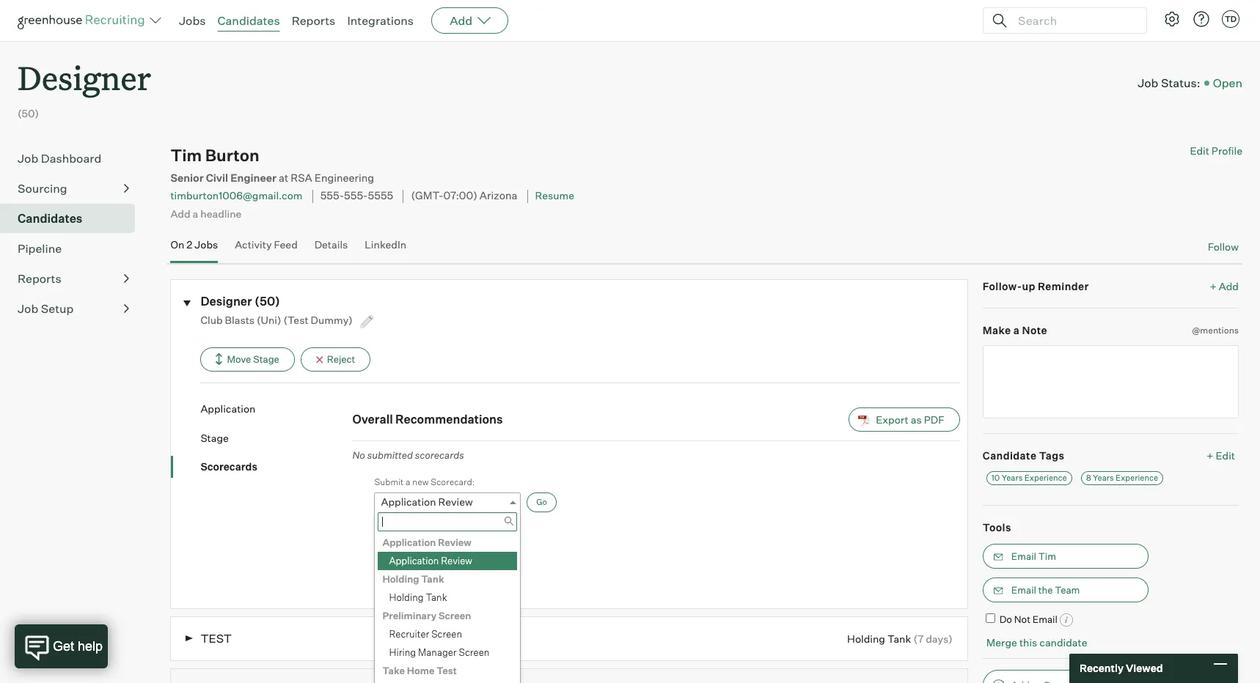 Task type: vqa. For each thing, say whether or not it's contained in the screenshot.
group
no



Task type: locate. For each thing, give the bounding box(es) containing it.
None text field
[[983, 345, 1239, 419]]

1 horizontal spatial stage
[[253, 354, 279, 365]]

07:00)
[[443, 190, 477, 203]]

job for job dashboard
[[18, 151, 38, 166]]

preliminary
[[383, 610, 437, 622]]

0 horizontal spatial add
[[170, 207, 190, 220]]

0 vertical spatial candidates link
[[218, 13, 280, 28]]

burton
[[205, 145, 260, 165]]

submitted
[[367, 450, 413, 462]]

stage up scorecards
[[201, 432, 229, 444]]

1 vertical spatial a
[[1014, 324, 1020, 337]]

add a headline
[[170, 207, 242, 220]]

1 horizontal spatial reports
[[292, 13, 336, 28]]

add
[[450, 13, 473, 28], [170, 207, 190, 220], [1219, 280, 1239, 292]]

move
[[227, 354, 251, 365]]

reject
[[327, 354, 355, 365]]

application down new
[[381, 496, 436, 508]]

0 horizontal spatial years
[[1002, 473, 1023, 484]]

reports down pipeline
[[18, 272, 61, 286]]

1 experience from the left
[[1025, 473, 1067, 484]]

1 vertical spatial screen
[[431, 629, 462, 641]]

1 horizontal spatial candidates link
[[218, 13, 280, 28]]

experience down tags
[[1025, 473, 1067, 484]]

2 vertical spatial job
[[18, 302, 38, 316]]

(uni)
[[257, 314, 281, 327]]

email up email the team in the right bottom of the page
[[1012, 551, 1037, 562]]

tim
[[170, 145, 202, 165], [1039, 551, 1056, 562]]

+ add link
[[1210, 279, 1239, 294]]

a for make
[[1014, 324, 1020, 337]]

0 horizontal spatial stage
[[201, 432, 229, 444]]

(50) up job dashboard
[[18, 107, 39, 120]]

merge
[[987, 637, 1017, 650]]

application for application review application review holding tank holding tank preliminary screen recruiter screen hiring manager screen take home test
[[383, 537, 436, 549]]

tim inside tim burton senior civil engineer at rsa engineering
[[170, 145, 202, 165]]

1 vertical spatial +
[[1207, 449, 1214, 462]]

1 horizontal spatial designer
[[201, 294, 252, 309]]

days)
[[926, 633, 953, 645]]

edit profile
[[1190, 145, 1243, 157]]

years
[[1002, 473, 1023, 484], [1093, 473, 1114, 484]]

0 horizontal spatial (50)
[[18, 107, 39, 120]]

1 vertical spatial candidates link
[[18, 210, 129, 228]]

2 experience from the left
[[1116, 473, 1158, 484]]

job up sourcing at the left of page
[[18, 151, 38, 166]]

reports left integrations link on the top left of page
[[292, 13, 336, 28]]

blasts
[[225, 314, 255, 327]]

1 horizontal spatial years
[[1093, 473, 1114, 484]]

designer for designer (50)
[[201, 294, 252, 309]]

reports link
[[292, 13, 336, 28], [18, 270, 129, 288]]

1 horizontal spatial (50)
[[255, 294, 280, 309]]

a left note
[[1014, 324, 1020, 337]]

email tim button
[[983, 544, 1149, 569]]

10 years experience
[[992, 473, 1067, 484]]

1 vertical spatial add
[[170, 207, 190, 220]]

stage inside stage link
[[201, 432, 229, 444]]

note
[[1022, 324, 1048, 337]]

job setup
[[18, 302, 74, 316]]

not
[[1014, 614, 1031, 625]]

+ inside + add link
[[1210, 280, 1217, 292]]

0 vertical spatial email
[[1012, 551, 1037, 562]]

details link
[[314, 238, 348, 260]]

(7
[[914, 633, 924, 645]]

candidates link up pipeline link
[[18, 210, 129, 228]]

jobs
[[179, 13, 206, 28], [195, 238, 218, 251]]

years right the 8
[[1093, 473, 1114, 484]]

rsa
[[291, 172, 312, 185]]

1 horizontal spatial experience
[[1116, 473, 1158, 484]]

pipeline link
[[18, 240, 129, 258]]

experience inside 10 years experience link
[[1025, 473, 1067, 484]]

recently viewed
[[1080, 663, 1163, 675]]

2 vertical spatial email
[[1033, 614, 1058, 625]]

reports link left integrations link on the top left of page
[[292, 13, 336, 28]]

0 vertical spatial tim
[[170, 145, 202, 165]]

1 vertical spatial designer
[[201, 294, 252, 309]]

0 horizontal spatial candidates link
[[18, 210, 129, 228]]

td button
[[1222, 10, 1240, 28]]

+ edit link
[[1203, 446, 1239, 466]]

0 horizontal spatial tim
[[170, 145, 202, 165]]

a left new
[[406, 477, 410, 488]]

sourcing
[[18, 181, 67, 196]]

1 horizontal spatial tim
[[1039, 551, 1056, 562]]

stage inside move stage button
[[253, 354, 279, 365]]

designer up blasts
[[201, 294, 252, 309]]

0 vertical spatial edit
[[1190, 145, 1210, 157]]

+ inside + edit link
[[1207, 449, 1214, 462]]

1 vertical spatial (50)
[[255, 294, 280, 309]]

1 horizontal spatial a
[[406, 477, 410, 488]]

stage right move
[[253, 354, 279, 365]]

profile
[[1212, 145, 1243, 157]]

a
[[193, 207, 198, 220], [1014, 324, 1020, 337], [406, 477, 410, 488]]

job left the setup
[[18, 302, 38, 316]]

0 horizontal spatial reports link
[[18, 270, 129, 288]]

this
[[1020, 637, 1038, 650]]

+ for + edit
[[1207, 449, 1214, 462]]

0 vertical spatial reports link
[[292, 13, 336, 28]]

0 vertical spatial review
[[438, 496, 473, 508]]

follow
[[1208, 241, 1239, 253]]

1 horizontal spatial candidates
[[218, 13, 280, 28]]

1 vertical spatial email
[[1012, 584, 1037, 596]]

experience right the 8
[[1116, 473, 1158, 484]]

application down application review on the bottom left of page
[[383, 537, 436, 549]]

8
[[1086, 473, 1091, 484]]

1 vertical spatial review
[[438, 537, 472, 549]]

2 horizontal spatial a
[[1014, 324, 1020, 337]]

go
[[537, 497, 547, 508]]

the
[[1039, 584, 1053, 596]]

1 years from the left
[[1002, 473, 1023, 484]]

candidates right jobs link
[[218, 13, 280, 28]]

0 vertical spatial designer
[[18, 56, 151, 99]]

years inside 8 years experience link
[[1093, 473, 1114, 484]]

timburton1006@gmail.com link
[[170, 190, 303, 202]]

pdf
[[924, 414, 945, 426]]

add for add a headline
[[170, 207, 190, 220]]

1 horizontal spatial reports link
[[292, 13, 336, 28]]

application down move
[[201, 403, 256, 415]]

designer down greenhouse recruiting image
[[18, 56, 151, 99]]

1 vertical spatial reports
[[18, 272, 61, 286]]

sourcing link
[[18, 180, 129, 197]]

(test
[[284, 314, 309, 327]]

(50)
[[18, 107, 39, 120], [255, 294, 280, 309]]

0 vertical spatial stage
[[253, 354, 279, 365]]

1 vertical spatial job
[[18, 151, 38, 166]]

job left status:
[[1138, 75, 1159, 90]]

0 vertical spatial +
[[1210, 280, 1217, 292]]

candidate
[[1040, 637, 1088, 650]]

+ edit
[[1207, 449, 1235, 462]]

review
[[438, 496, 473, 508], [438, 537, 472, 549], [441, 555, 472, 567]]

2 vertical spatial holding
[[847, 633, 885, 645]]

job setup link
[[18, 300, 129, 318]]

0 vertical spatial a
[[193, 207, 198, 220]]

tim up 'the' on the bottom of page
[[1039, 551, 1056, 562]]

reports
[[292, 13, 336, 28], [18, 272, 61, 286]]

+
[[1210, 280, 1217, 292], [1207, 449, 1214, 462]]

0 vertical spatial jobs
[[179, 13, 206, 28]]

0 horizontal spatial a
[[193, 207, 198, 220]]

email tim
[[1012, 551, 1056, 562]]

1 vertical spatial stage
[[201, 432, 229, 444]]

recently
[[1080, 663, 1124, 675]]

2 vertical spatial a
[[406, 477, 410, 488]]

1 vertical spatial candidates
[[18, 211, 82, 226]]

submit a new scorecard:
[[374, 477, 475, 488]]

experience inside 8 years experience link
[[1116, 473, 1158, 484]]

2 years from the left
[[1093, 473, 1114, 484]]

0 horizontal spatial designer
[[18, 56, 151, 99]]

holding
[[383, 574, 419, 585], [389, 592, 424, 604], [847, 633, 885, 645]]

timburton1006@gmail.com
[[170, 190, 303, 202]]

add inside popup button
[[450, 13, 473, 28]]

years right '10'
[[1002, 473, 1023, 484]]

reports link up job setup link
[[18, 270, 129, 288]]

0 vertical spatial job
[[1138, 75, 1159, 90]]

email inside button
[[1012, 551, 1037, 562]]

email right 'not'
[[1033, 614, 1058, 625]]

status:
[[1161, 75, 1201, 90]]

1 horizontal spatial add
[[450, 13, 473, 28]]

stage link
[[201, 431, 352, 445]]

email
[[1012, 551, 1037, 562], [1012, 584, 1037, 596], [1033, 614, 1058, 625]]

add for add
[[450, 13, 473, 28]]

email left 'the' on the bottom of page
[[1012, 584, 1037, 596]]

(50) up (uni)
[[255, 294, 280, 309]]

0 vertical spatial add
[[450, 13, 473, 28]]

0 horizontal spatial reports
[[18, 272, 61, 286]]

job dashboard
[[18, 151, 101, 166]]

@mentions link
[[1192, 324, 1239, 338]]

None text field
[[378, 513, 518, 532]]

2 vertical spatial add
[[1219, 280, 1239, 292]]

email inside button
[[1012, 584, 1037, 596]]

designer for designer
[[18, 56, 151, 99]]

0 horizontal spatial experience
[[1025, 473, 1067, 484]]

years inside 10 years experience link
[[1002, 473, 1023, 484]]

candidates down sourcing at the left of page
[[18, 211, 82, 226]]

1 horizontal spatial edit
[[1216, 449, 1235, 462]]

2 horizontal spatial add
[[1219, 280, 1239, 292]]

1 vertical spatial tim
[[1039, 551, 1056, 562]]

job for job setup
[[18, 302, 38, 316]]

1 555- from the left
[[320, 190, 344, 203]]

tim up senior
[[170, 145, 202, 165]]

candidates link right jobs link
[[218, 13, 280, 28]]

2 vertical spatial tank
[[888, 633, 911, 645]]

new
[[412, 477, 429, 488]]

reminder
[[1038, 280, 1089, 292]]

arizona
[[480, 190, 518, 203]]

resume
[[535, 190, 574, 202]]

a left headline
[[193, 207, 198, 220]]

555-
[[320, 190, 344, 203], [344, 190, 368, 203]]

0 vertical spatial screen
[[439, 610, 471, 622]]



Task type: describe. For each thing, give the bounding box(es) containing it.
details
[[314, 238, 348, 251]]

viewed
[[1126, 663, 1163, 675]]

dummy)
[[311, 314, 353, 327]]

integrations link
[[347, 13, 414, 28]]

0 vertical spatial (50)
[[18, 107, 39, 120]]

10
[[992, 473, 1000, 484]]

export as pdf link
[[849, 408, 960, 432]]

candidate tags
[[983, 449, 1065, 462]]

overall recommendations
[[352, 412, 503, 427]]

0 vertical spatial holding
[[383, 574, 419, 585]]

email for email tim
[[1012, 551, 1037, 562]]

application up preliminary on the bottom left of the page
[[389, 555, 439, 567]]

1 vertical spatial jobs
[[195, 238, 218, 251]]

email the team
[[1012, 584, 1080, 596]]

application for application
[[201, 403, 256, 415]]

application for application review
[[381, 496, 436, 508]]

0 horizontal spatial edit
[[1190, 145, 1210, 157]]

linkedin
[[365, 238, 407, 251]]

tim burton senior civil engineer at rsa engineering
[[170, 145, 374, 185]]

application review
[[381, 496, 473, 508]]

activity feed link
[[235, 238, 298, 260]]

0 vertical spatial reports
[[292, 13, 336, 28]]

years for 10
[[1002, 473, 1023, 484]]

0 vertical spatial tank
[[421, 574, 444, 585]]

engineering
[[315, 172, 374, 185]]

holding tank (7 days)
[[847, 633, 953, 645]]

follow-
[[983, 280, 1022, 292]]

2 vertical spatial review
[[441, 555, 472, 567]]

tim inside button
[[1039, 551, 1056, 562]]

resume link
[[535, 190, 574, 202]]

no submitted scorecards
[[352, 450, 464, 462]]

8 years experience link
[[1081, 472, 1164, 486]]

merge this candidate
[[987, 637, 1088, 650]]

+ for + add
[[1210, 280, 1217, 292]]

application review link
[[374, 493, 521, 511]]

senior
[[170, 172, 204, 185]]

open
[[1213, 75, 1243, 90]]

engineer
[[230, 172, 277, 185]]

club blasts (uni) (test dummy)
[[201, 314, 355, 327]]

recruiter
[[389, 629, 429, 641]]

test
[[201, 631, 232, 646]]

integrations
[[347, 13, 414, 28]]

1 vertical spatial edit
[[1216, 449, 1235, 462]]

add button
[[431, 7, 509, 34]]

555-555-5555
[[320, 190, 393, 203]]

10 years experience link
[[987, 472, 1072, 486]]

pipeline
[[18, 241, 62, 256]]

td
[[1225, 14, 1237, 24]]

on
[[170, 238, 184, 251]]

2 vertical spatial screen
[[459, 647, 490, 659]]

@mentions
[[1192, 325, 1239, 336]]

td button
[[1219, 7, 1243, 31]]

job status:
[[1138, 75, 1201, 90]]

make
[[983, 324, 1011, 337]]

(gmt-07:00) arizona
[[411, 190, 518, 203]]

reject button
[[301, 348, 371, 372]]

review for application review application review holding tank holding tank preliminary screen recruiter screen hiring manager screen take home test
[[438, 537, 472, 549]]

tags
[[1039, 449, 1065, 462]]

submit
[[374, 477, 404, 488]]

feed
[[274, 238, 298, 251]]

years for 8
[[1093, 473, 1114, 484]]

home
[[407, 665, 435, 677]]

1 vertical spatial tank
[[426, 592, 447, 604]]

Search text field
[[1015, 10, 1133, 31]]

up
[[1022, 280, 1036, 292]]

make a note
[[983, 324, 1048, 337]]

greenhouse recruiting image
[[18, 12, 150, 29]]

manager
[[418, 647, 457, 659]]

configure image
[[1164, 10, 1181, 28]]

review for application review
[[438, 496, 473, 508]]

follow link
[[1208, 240, 1239, 254]]

designer link
[[18, 41, 151, 102]]

linkedin link
[[365, 238, 407, 260]]

merge this candidate link
[[987, 637, 1088, 650]]

a for submit
[[406, 477, 410, 488]]

on 2 jobs
[[170, 238, 218, 251]]

tools
[[983, 522, 1012, 534]]

at
[[279, 172, 288, 185]]

designer (50)
[[201, 294, 280, 309]]

experience for 8 years experience
[[1116, 473, 1158, 484]]

club
[[201, 314, 223, 327]]

1 vertical spatial reports link
[[18, 270, 129, 288]]

as
[[911, 414, 922, 426]]

job dashboard link
[[18, 150, 129, 167]]

job for job status:
[[1138, 75, 1159, 90]]

on 2 jobs link
[[170, 238, 218, 260]]

headline
[[201, 207, 242, 220]]

team
[[1055, 584, 1080, 596]]

civil
[[206, 172, 228, 185]]

hiring
[[389, 647, 416, 659]]

0 vertical spatial candidates
[[218, 13, 280, 28]]

1 vertical spatial holding
[[389, 592, 424, 604]]

Do Not Email checkbox
[[986, 614, 995, 623]]

email for email the team
[[1012, 584, 1037, 596]]

experience for 10 years experience
[[1025, 473, 1067, 484]]

activity
[[235, 238, 272, 251]]

dashboard
[[41, 151, 101, 166]]

no
[[352, 450, 365, 462]]

follow-up reminder
[[983, 280, 1089, 292]]

test
[[437, 665, 457, 677]]

a for add
[[193, 207, 198, 220]]

scorecard:
[[431, 477, 475, 488]]

2
[[187, 238, 192, 251]]

application review application review holding tank holding tank preliminary screen recruiter screen hiring manager screen take home test
[[383, 537, 490, 677]]

edit profile link
[[1190, 145, 1243, 157]]

go link
[[527, 493, 557, 513]]

2 555- from the left
[[344, 190, 368, 203]]

scorecards link
[[201, 460, 352, 474]]

recommendations
[[395, 412, 503, 427]]

setup
[[41, 302, 74, 316]]

do not email
[[1000, 614, 1058, 625]]

0 horizontal spatial candidates
[[18, 211, 82, 226]]

overall
[[352, 412, 393, 427]]



